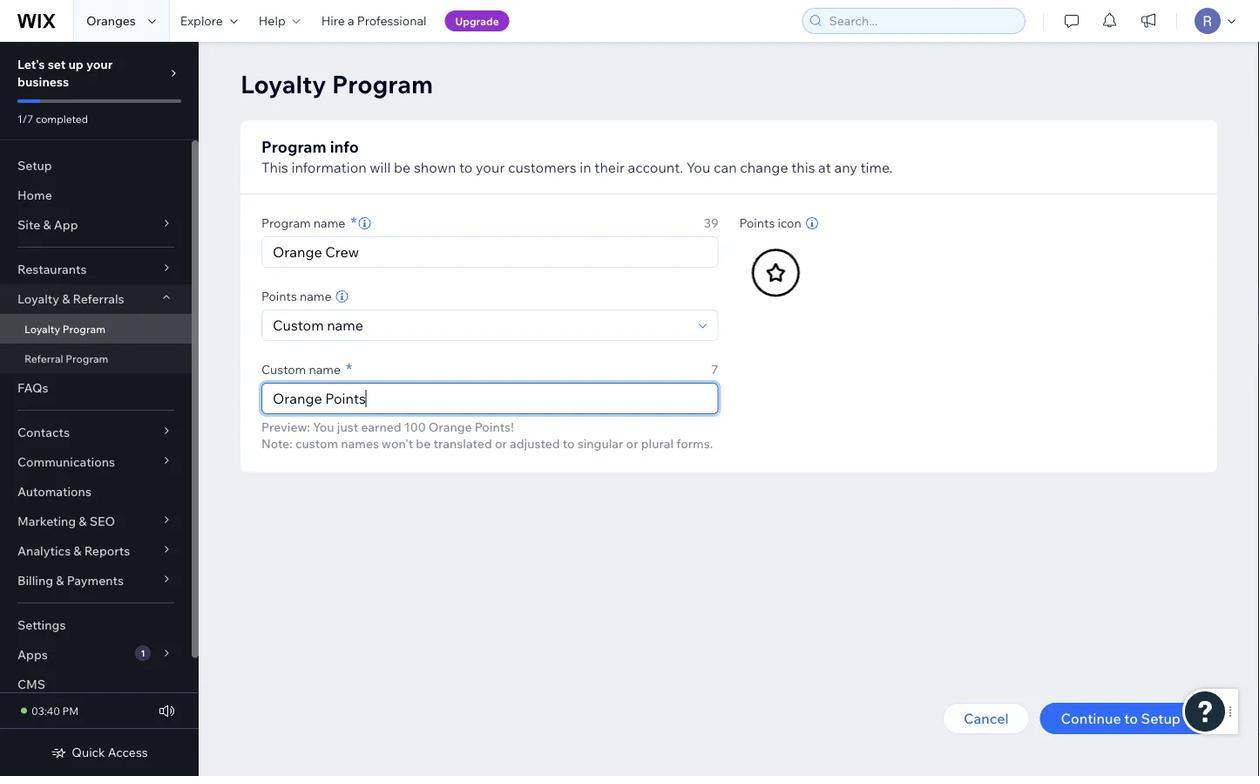 Task type: locate. For each thing, give the bounding box(es) containing it.
1 horizontal spatial points
[[740, 215, 775, 231]]

in
[[580, 159, 592, 176]]

name right custom
[[309, 362, 341, 377]]

program up this
[[262, 136, 327, 156]]

cms
[[17, 677, 45, 692]]

1/7 completed
[[17, 112, 88, 125]]

loyalty
[[241, 68, 327, 99], [17, 291, 59, 306], [24, 322, 60, 335]]

2 vertical spatial name
[[309, 362, 341, 377]]

or
[[495, 436, 507, 451], [627, 436, 639, 451]]

7
[[712, 362, 719, 377]]

continue to setup button
[[1041, 703, 1218, 734]]

help button
[[248, 0, 311, 42]]

1 horizontal spatial to
[[563, 436, 575, 451]]

marketing
[[17, 514, 76, 529]]

0 vertical spatial to
[[460, 159, 473, 176]]

apps
[[17, 647, 48, 662]]

your left customers
[[476, 159, 505, 176]]

name for points name
[[300, 289, 332, 304]]

or down points!
[[495, 436, 507, 451]]

loyalty program
[[241, 68, 433, 99], [24, 322, 105, 335]]

your
[[86, 57, 113, 72], [476, 159, 505, 176]]

& for site
[[43, 217, 51, 232]]

custom
[[262, 362, 306, 377]]

to left the singular
[[563, 436, 575, 451]]

0 horizontal spatial be
[[394, 159, 411, 176]]

setup right 'continue' on the right bottom of the page
[[1142, 710, 1182, 727]]

points for 39
[[740, 215, 775, 231]]

& right site
[[43, 217, 51, 232]]

0 horizontal spatial or
[[495, 436, 507, 451]]

to inside program info this information will be shown to your customers in their account. you can change this at any time.
[[460, 159, 473, 176]]

name down information
[[314, 215, 346, 231]]

your right up
[[86, 57, 113, 72]]

loyalty down help button
[[241, 68, 327, 99]]

0 vertical spatial *
[[351, 212, 357, 232]]

1 vertical spatial *
[[346, 359, 352, 378]]

0 horizontal spatial your
[[86, 57, 113, 72]]

marketing & seo
[[17, 514, 115, 529]]

name inside program name *
[[314, 215, 346, 231]]

your inside program info this information will be shown to your customers in their account. you can change this at any time.
[[476, 159, 505, 176]]

0 vertical spatial be
[[394, 159, 411, 176]]

quick access
[[72, 745, 148, 760]]

marketing & seo button
[[0, 507, 192, 536]]

0 horizontal spatial loyalty program
[[24, 322, 105, 335]]

their
[[595, 159, 625, 176]]

& left seo on the bottom of the page
[[79, 514, 87, 529]]

app
[[54, 217, 78, 232]]

you inside preview: you just earned 100 orange points! note: custom names won't be translated or adjusted to singular or plural forms.
[[313, 419, 335, 435]]

you inside program info this information will be shown to your customers in their account. you can change this at any time.
[[687, 159, 711, 176]]

loyalty for loyalty & referrals popup button
[[17, 291, 59, 306]]

&
[[43, 217, 51, 232], [62, 291, 70, 306], [79, 514, 87, 529], [74, 543, 82, 558], [56, 573, 64, 588]]

up
[[68, 57, 84, 72]]

* for custom name *
[[346, 359, 352, 378]]

any
[[835, 159, 858, 176]]

100
[[404, 419, 426, 435]]

pm
[[62, 704, 79, 717]]

loyalty program link
[[0, 314, 192, 344]]

0 horizontal spatial you
[[313, 419, 335, 435]]

03:40 pm
[[31, 704, 79, 717]]

*
[[351, 212, 357, 232], [346, 359, 352, 378]]

setup up the home on the top of page
[[17, 158, 52, 173]]

2 vertical spatial to
[[1125, 710, 1139, 727]]

loyalty up referral
[[24, 322, 60, 335]]

2 vertical spatial loyalty
[[24, 322, 60, 335]]

1 horizontal spatial your
[[476, 159, 505, 176]]

continue
[[1062, 710, 1122, 727]]

you left can
[[687, 159, 711, 176]]

billing & payments button
[[0, 566, 192, 596]]

program down loyalty program link
[[66, 352, 108, 365]]

2 horizontal spatial to
[[1125, 710, 1139, 727]]

automations link
[[0, 477, 192, 507]]

1 vertical spatial points
[[262, 289, 297, 304]]

seo
[[90, 514, 115, 529]]

reports
[[84, 543, 130, 558]]

be inside preview: you just earned 100 orange points! note: custom names won't be translated or adjusted to singular or plural forms.
[[416, 436, 431, 451]]

1 horizontal spatial or
[[627, 436, 639, 451]]

faqs link
[[0, 373, 192, 403]]

communications
[[17, 454, 115, 470]]

points left icon
[[740, 215, 775, 231]]

will
[[370, 159, 391, 176]]

1 horizontal spatial loyalty program
[[241, 68, 433, 99]]

Points name field
[[268, 310, 694, 340]]

loyalty down restaurants
[[17, 291, 59, 306]]

1 vertical spatial you
[[313, 419, 335, 435]]

& inside dropdown button
[[43, 217, 51, 232]]

won't
[[382, 436, 414, 451]]

help
[[259, 13, 286, 28]]

1 horizontal spatial setup
[[1142, 710, 1182, 727]]

billing
[[17, 573, 53, 588]]

* up just
[[346, 359, 352, 378]]

referral program
[[24, 352, 108, 365]]

name inside custom name *
[[309, 362, 341, 377]]

program down this
[[262, 215, 311, 231]]

* down information
[[351, 212, 357, 232]]

0 horizontal spatial setup
[[17, 158, 52, 173]]

1 vertical spatial your
[[476, 159, 505, 176]]

points name
[[262, 289, 332, 304]]

communications button
[[0, 447, 192, 477]]

program inside program name *
[[262, 215, 311, 231]]

site
[[17, 217, 40, 232]]

03:40
[[31, 704, 60, 717]]

automations
[[17, 484, 91, 499]]

custom name *
[[262, 359, 352, 378]]

you
[[687, 159, 711, 176], [313, 419, 335, 435]]

info
[[330, 136, 359, 156]]

or left plural
[[627, 436, 639, 451]]

loyalty program up info
[[241, 68, 433, 99]]

custom
[[296, 436, 338, 451]]

program info this information will be shown to your customers in their account. you can change this at any time.
[[262, 136, 894, 176]]

1 vertical spatial loyalty program
[[24, 322, 105, 335]]

analytics & reports button
[[0, 536, 192, 566]]

& for marketing
[[79, 514, 87, 529]]

0 vertical spatial your
[[86, 57, 113, 72]]

home link
[[0, 180, 192, 210]]

note:
[[262, 436, 293, 451]]

0 vertical spatial points
[[740, 215, 775, 231]]

0 horizontal spatial to
[[460, 159, 473, 176]]

hire
[[321, 13, 345, 28]]

sidebar element
[[0, 42, 199, 776]]

site & app button
[[0, 210, 192, 240]]

your inside the let's set up your business
[[86, 57, 113, 72]]

0 vertical spatial setup
[[17, 158, 52, 173]]

& left referrals
[[62, 291, 70, 306]]

settings
[[17, 617, 66, 633]]

0 vertical spatial you
[[687, 159, 711, 176]]

1 or from the left
[[495, 436, 507, 451]]

to right 'continue' on the right bottom of the page
[[1125, 710, 1139, 727]]

name up custom name *
[[300, 289, 332, 304]]

1 vertical spatial name
[[300, 289, 332, 304]]

be right will
[[394, 159, 411, 176]]

information
[[292, 159, 367, 176]]

1 vertical spatial loyalty
[[17, 291, 59, 306]]

program down hire a professional link
[[332, 68, 433, 99]]

& right "billing"
[[56, 573, 64, 588]]

0 vertical spatial name
[[314, 215, 346, 231]]

1 vertical spatial be
[[416, 436, 431, 451]]

1 horizontal spatial you
[[687, 159, 711, 176]]

& left 'reports'
[[74, 543, 82, 558]]

1 vertical spatial setup
[[1142, 710, 1182, 727]]

1
[[141, 647, 145, 658]]

name
[[314, 215, 346, 231], [300, 289, 332, 304], [309, 362, 341, 377]]

0 horizontal spatial points
[[262, 289, 297, 304]]

professional
[[357, 13, 427, 28]]

contacts
[[17, 425, 70, 440]]

you up 'custom'
[[313, 419, 335, 435]]

let's
[[17, 57, 45, 72]]

loyalty for loyalty program link
[[24, 322, 60, 335]]

translated
[[434, 436, 492, 451]]

icon
[[778, 215, 802, 231]]

points up custom
[[262, 289, 297, 304]]

customers
[[508, 159, 577, 176]]

& inside popup button
[[62, 291, 70, 306]]

be down 100 on the left bottom of the page
[[416, 436, 431, 451]]

shown
[[414, 159, 456, 176]]

orange
[[429, 419, 472, 435]]

1 vertical spatial to
[[563, 436, 575, 451]]

program name *
[[262, 212, 357, 232]]

program
[[332, 68, 433, 99], [262, 136, 327, 156], [262, 215, 311, 231], [63, 322, 105, 335], [66, 352, 108, 365]]

1 horizontal spatial be
[[416, 436, 431, 451]]

to right shown
[[460, 159, 473, 176]]

this
[[262, 159, 288, 176]]

loyalty inside popup button
[[17, 291, 59, 306]]

loyalty program up referral program
[[24, 322, 105, 335]]

cancel
[[964, 710, 1009, 727]]

completed
[[36, 112, 88, 125]]

billing & payments
[[17, 573, 124, 588]]

to
[[460, 159, 473, 176], [563, 436, 575, 451], [1125, 710, 1139, 727]]

* for program name *
[[351, 212, 357, 232]]



Task type: vqa. For each thing, say whether or not it's contained in the screenshot.
Search for tools, apps, help & more... Field
no



Task type: describe. For each thing, give the bounding box(es) containing it.
site & app
[[17, 217, 78, 232]]

time.
[[861, 159, 894, 176]]

upgrade button
[[445, 10, 510, 31]]

program up referral program link
[[63, 322, 105, 335]]

can
[[714, 159, 737, 176]]

change
[[740, 159, 789, 176]]

at
[[819, 159, 832, 176]]

let's set up your business
[[17, 57, 113, 89]]

name for program name *
[[314, 215, 346, 231]]

setup inside "continue to setup" button
[[1142, 710, 1182, 727]]

loyalty & referrals
[[17, 291, 124, 306]]

Search... field
[[824, 9, 1020, 33]]

plural
[[641, 436, 674, 451]]

a
[[348, 13, 354, 28]]

1/7
[[17, 112, 33, 125]]

earned
[[361, 419, 402, 435]]

restaurants button
[[0, 255, 192, 284]]

to inside preview: you just earned 100 orange points! note: custom names won't be translated or adjusted to singular or plural forms.
[[563, 436, 575, 451]]

referral program link
[[0, 344, 192, 373]]

faqs
[[17, 380, 48, 395]]

just
[[337, 419, 359, 435]]

points for *
[[262, 289, 297, 304]]

to inside button
[[1125, 710, 1139, 727]]

contacts button
[[0, 418, 192, 447]]

loyalty program inside sidebar element
[[24, 322, 105, 335]]

oranges
[[86, 13, 136, 28]]

loyalty & referrals button
[[0, 284, 192, 314]]

restaurants
[[17, 262, 87, 277]]

name for custom name *
[[309, 362, 341, 377]]

hire a professional link
[[311, 0, 437, 42]]

adjusted
[[510, 436, 560, 451]]

& for analytics
[[74, 543, 82, 558]]

setup link
[[0, 151, 192, 180]]

points icon
[[740, 215, 802, 231]]

quick
[[72, 745, 105, 760]]

forms.
[[677, 436, 714, 451]]

this
[[792, 159, 816, 176]]

0 vertical spatial loyalty
[[241, 68, 327, 99]]

program inside program info this information will be shown to your customers in their account. you can change this at any time.
[[262, 136, 327, 156]]

names
[[341, 436, 379, 451]]

referrals
[[73, 291, 124, 306]]

2 or from the left
[[627, 436, 639, 451]]

0 vertical spatial loyalty program
[[241, 68, 433, 99]]

be inside program info this information will be shown to your customers in their account. you can change this at any time.
[[394, 159, 411, 176]]

39
[[704, 215, 719, 231]]

home
[[17, 187, 52, 203]]

Custom name text field
[[268, 384, 713, 413]]

preview: you just earned 100 orange points! note: custom names won't be translated or adjusted to singular or plural forms.
[[262, 419, 714, 451]]

upgrade
[[456, 14, 499, 27]]

referral
[[24, 352, 63, 365]]

hire a professional
[[321, 13, 427, 28]]

payments
[[67, 573, 124, 588]]

continue to setup
[[1062, 710, 1182, 727]]

analytics
[[17, 543, 71, 558]]

analytics & reports
[[17, 543, 130, 558]]

business
[[17, 74, 69, 89]]

settings link
[[0, 610, 192, 640]]

quick access button
[[51, 745, 148, 760]]

set
[[48, 57, 66, 72]]

explore
[[180, 13, 223, 28]]

cms link
[[0, 670, 192, 699]]

singular
[[578, 436, 624, 451]]

preview:
[[262, 419, 310, 435]]

Program name text field
[[268, 237, 713, 267]]

& for billing
[[56, 573, 64, 588]]

points!
[[475, 419, 514, 435]]

setup inside setup link
[[17, 158, 52, 173]]

& for loyalty
[[62, 291, 70, 306]]

access
[[108, 745, 148, 760]]



